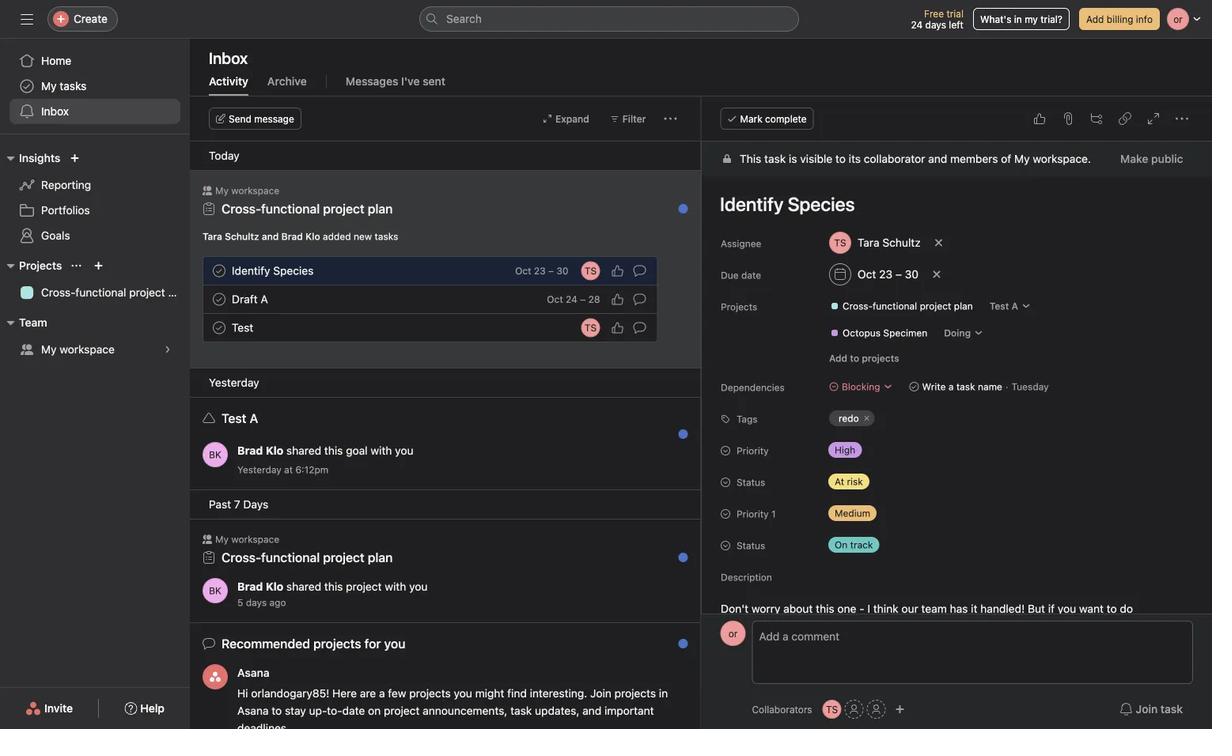 Task type: locate. For each thing, give the bounding box(es) containing it.
tasks right new
[[375, 231, 398, 242]]

1 horizontal spatial days
[[926, 19, 947, 30]]

my workspace down team
[[41, 343, 115, 356]]

cross-functional project plan
[[222, 551, 393, 566]]

0 vertical spatial completed image
[[210, 262, 229, 281]]

tasks down home
[[60, 80, 87, 93]]

1 vertical spatial ts button
[[581, 319, 600, 338]]

2 vertical spatial ts
[[826, 705, 839, 716]]

1 status from the top
[[737, 477, 765, 488]]

2 bk from the top
[[209, 586, 222, 597]]

1 bk button from the top
[[203, 443, 228, 468]]

my down home
[[41, 80, 57, 93]]

my inside teams element
[[41, 343, 57, 356]]

– for identify species
[[549, 266, 554, 277]]

2 asana from the top
[[237, 705, 269, 718]]

1 vertical spatial a
[[379, 688, 385, 701]]

completed checkbox left 'draft'
[[210, 290, 229, 309]]

cross- up octopus
[[843, 301, 873, 312]]

my
[[41, 80, 57, 93], [1015, 152, 1030, 165], [215, 185, 229, 196], [41, 343, 57, 356], [215, 534, 229, 545]]

ts down 28
[[585, 323, 597, 334]]

doing button
[[937, 322, 991, 344]]

those
[[800, 620, 829, 633]]

2 vertical spatial my workspace
[[215, 534, 280, 545]]

0 horizontal spatial cross-functional project plan link
[[9, 280, 190, 306]]

you
[[395, 444, 414, 458], [409, 581, 428, 594], [1058, 603, 1076, 616], [454, 688, 472, 701]]

message
[[254, 113, 294, 124]]

1 horizontal spatial test
[[990, 301, 1009, 312]]

at
[[284, 465, 293, 476]]

0 vertical spatial with
[[371, 444, 392, 458]]

0 horizontal spatial inbox
[[41, 105, 69, 118]]

0 horizontal spatial plan
[[168, 286, 190, 299]]

my inside 'global' element
[[41, 80, 57, 93]]

i
[[868, 603, 870, 616]]

goals
[[41, 229, 70, 242]]

task inside asana hi orlandogary85! here are a few projects you might find interesting. join projects in asana to stay up-to-date on project announcements, task updates, and important deadlines.
[[511, 705, 532, 718]]

hide sidebar image
[[21, 13, 33, 25]]

inbox down my tasks
[[41, 105, 69, 118]]

1 vertical spatial bk
[[209, 586, 222, 597]]

2 vertical spatial completed checkbox
[[210, 319, 229, 338]]

octopus specimen
[[843, 328, 928, 339]]

add inside button
[[829, 353, 847, 364]]

2 brad klo link from the top
[[237, 581, 284, 594]]

1 horizontal spatial cross-functional project plan
[[222, 201, 393, 217]]

to inside don't worry about this one - i think our team has it handled! but if you want to do something, run those tests we talked about.
[[1107, 603, 1117, 616]]

help
[[140, 703, 165, 716]]

remove image
[[862, 414, 872, 424]]

1 vertical spatial workspace
[[60, 343, 115, 356]]

24 left free
[[911, 19, 923, 30]]

ts button right collaborators
[[823, 701, 842, 720]]

workspace inside teams element
[[60, 343, 115, 356]]

completed image
[[210, 290, 229, 309]]

this down project plan
[[324, 581, 343, 594]]

tara
[[203, 231, 222, 242], [858, 236, 880, 249]]

23
[[534, 266, 546, 277], [879, 268, 893, 281]]

brad inside brad klo shared this project with you 5 days ago
[[237, 581, 263, 594]]

oct inside main content
[[858, 268, 876, 281]]

projects element containing cross-functional project plan
[[805, 292, 1211, 348]]

added
[[323, 231, 351, 242]]

completed image down completed icon
[[210, 319, 229, 338]]

filter
[[623, 113, 646, 124]]

0 vertical spatial cross-functional project plan
[[222, 201, 393, 217]]

0 vertical spatial 0 comments image
[[634, 265, 646, 277]]

to left 'stay'
[[272, 705, 282, 718]]

archive notification image left or "button"
[[671, 642, 684, 655]]

date right "due"
[[741, 270, 761, 281]]

projects
[[862, 353, 899, 364], [313, 637, 361, 652], [410, 688, 451, 701], [615, 688, 656, 701]]

my
[[1025, 13, 1038, 25]]

with inside brad klo shared this project with you 5 days ago
[[385, 581, 406, 594]]

activity link
[[209, 75, 248, 96]]

schultz inside dropdown button
[[883, 236, 921, 249]]

what's in my trial?
[[981, 13, 1063, 25]]

1 horizontal spatial inbox
[[209, 48, 248, 67]]

0 horizontal spatial join
[[591, 688, 612, 701]]

add down octopus
[[829, 353, 847, 364]]

join task
[[1136, 703, 1183, 716]]

task inside "button"
[[1161, 703, 1183, 716]]

1 horizontal spatial a
[[949, 382, 954, 393]]

task
[[764, 152, 786, 165], [957, 382, 975, 393], [1161, 703, 1183, 716], [511, 705, 532, 718]]

0 vertical spatial days
[[926, 19, 947, 30]]

status up the priority 1
[[737, 477, 765, 488]]

plan up doing popup button
[[954, 301, 973, 312]]

add for add billing info
[[1087, 13, 1105, 25]]

1 vertical spatial this
[[324, 581, 343, 594]]

this inside don't worry about this one - i think our team has it handled! but if you want to do something, run those tests we talked about.
[[816, 603, 834, 616]]

cross-
[[222, 201, 261, 217], [41, 286, 75, 299], [843, 301, 873, 312], [222, 551, 261, 566]]

create
[[74, 12, 108, 25]]

inbox up activity
[[209, 48, 248, 67]]

2 completed image from the top
[[210, 319, 229, 338]]

0 vertical spatial 24
[[911, 19, 923, 30]]

in inside asana hi orlandogary85! here are a few projects you might find interesting. join projects in asana to stay up-to-date on project announcements, task updates, and important deadlines.
[[659, 688, 668, 701]]

2 status from the top
[[737, 541, 765, 552]]

1 horizontal spatial add
[[1087, 13, 1105, 25]]

1 vertical spatial test
[[232, 321, 254, 334]]

0 vertical spatial in
[[1015, 13, 1023, 25]]

archive link
[[267, 75, 307, 96]]

archive notification image left tags
[[671, 416, 684, 429]]

date inside identify species dialog
[[741, 270, 761, 281]]

cross-functional project plan link up specimen at the right top
[[824, 298, 979, 314]]

this inside the brad klo shared this goal with you yesterday at 6:12pm
[[324, 444, 343, 458]]

add billing info
[[1087, 13, 1153, 25]]

with down project plan
[[385, 581, 406, 594]]

2 vertical spatial this
[[816, 603, 834, 616]]

1 completed checkbox from the top
[[210, 262, 229, 281]]

1 horizontal spatial projects
[[721, 302, 757, 313]]

1 bk from the top
[[209, 450, 222, 461]]

test up doing popup button
[[990, 301, 1009, 312]]

Completed checkbox
[[210, 262, 229, 281], [210, 290, 229, 309], [210, 319, 229, 338]]

ts button down 28
[[581, 319, 600, 338]]

priority down tags
[[737, 446, 769, 457]]

cross- down show options, current sort, top icon
[[41, 286, 75, 299]]

1 horizontal spatial a
[[1012, 301, 1018, 312]]

complete
[[766, 113, 807, 124]]

projects right few
[[410, 688, 451, 701]]

tara up completed icon
[[203, 231, 222, 242]]

2 completed checkbox from the top
[[210, 290, 229, 309]]

projects inside button
[[862, 353, 899, 364]]

full screen image
[[1148, 112, 1160, 125]]

collaborators
[[752, 705, 813, 716]]

0 vertical spatial projects
[[19, 259, 62, 272]]

tara inside dropdown button
[[858, 236, 880, 249]]

1 vertical spatial brad klo link
[[237, 581, 284, 594]]

priority left 1
[[737, 509, 769, 520]]

2 shared from the top
[[287, 581, 321, 594]]

1 vertical spatial add
[[829, 353, 847, 364]]

projects
[[19, 259, 62, 272], [721, 302, 757, 313]]

1 vertical spatial yesterday
[[237, 465, 282, 476]]

project down few
[[384, 705, 420, 718]]

brad for my workspace
[[237, 581, 263, 594]]

a for test a
[[1012, 301, 1018, 312]]

plan inside main content
[[954, 301, 973, 312]]

mark complete
[[741, 113, 807, 124]]

test down 'draft'
[[232, 321, 254, 334]]

send message button
[[209, 108, 301, 130]]

days inside the free trial 24 days left
[[926, 19, 947, 30]]

invite button
[[15, 695, 83, 724]]

1 horizontal spatial 30
[[905, 268, 919, 281]]

to down octopus
[[850, 353, 859, 364]]

tara left remove assignee image
[[858, 236, 880, 249]]

tara for tara schultz
[[858, 236, 880, 249]]

0 vertical spatial priority
[[737, 446, 769, 457]]

0 likes. click to like this task image
[[1034, 112, 1047, 125], [612, 265, 624, 277], [612, 293, 624, 306], [612, 322, 624, 334]]

1 vertical spatial ts
[[585, 323, 597, 334]]

completed checkbox down completed icon
[[210, 319, 229, 338]]

1 shared from the top
[[287, 444, 321, 458]]

with inside the brad klo shared this goal with you yesterday at 6:12pm
[[371, 444, 392, 458]]

0 horizontal spatial tasks
[[60, 80, 87, 93]]

0 horizontal spatial oct
[[515, 266, 532, 277]]

2 horizontal spatial cross-functional project plan
[[843, 301, 973, 312]]

make public
[[1121, 152, 1183, 165]]

this inside brad klo shared this project with you 5 days ago
[[324, 581, 343, 594]]

cross-functional project plan up tara schultz and brad klo added new tasks
[[222, 201, 393, 217]]

0 vertical spatial asana
[[237, 667, 270, 680]]

shared up 6:12pm
[[287, 444, 321, 458]]

brad down test a
[[237, 444, 263, 458]]

projects element down goals 'link'
[[0, 252, 190, 309]]

project inside asana hi orlandogary85! here are a few projects you might find interesting. join projects in asana to stay up-to-date on project announcements, task updates, and important deadlines.
[[384, 705, 420, 718]]

project down clear due date icon
[[920, 301, 951, 312]]

30 left clear due date icon
[[905, 268, 919, 281]]

1 vertical spatial bk button
[[203, 579, 228, 604]]

insights element
[[0, 144, 190, 252]]

test a
[[990, 301, 1018, 312]]

0 horizontal spatial date
[[342, 705, 365, 718]]

klo up ago
[[266, 581, 284, 594]]

this for my workspace
[[324, 581, 343, 594]]

my down team
[[41, 343, 57, 356]]

asana up hi
[[237, 667, 270, 680]]

my down past
[[215, 534, 229, 545]]

my down the today
[[215, 185, 229, 196]]

1 horizontal spatial oct 23 – 30
[[858, 268, 919, 281]]

project down project plan
[[346, 581, 382, 594]]

0 horizontal spatial projects
[[19, 259, 62, 272]]

klo up 7 days
[[266, 444, 284, 458]]

1 horizontal spatial date
[[741, 270, 761, 281]]

brad up the species at the left top of page
[[282, 231, 303, 242]]

1 vertical spatial projects
[[721, 302, 757, 313]]

klo for test a
[[266, 444, 284, 458]]

ts
[[585, 266, 597, 277], [585, 323, 597, 334], [826, 705, 839, 716]]

test inside dropdown button
[[990, 301, 1009, 312]]

with
[[371, 444, 392, 458], [385, 581, 406, 594]]

cross-functional project plan up specimen at the right top
[[843, 301, 973, 312]]

projects down due date
[[721, 302, 757, 313]]

this task is visible to its collaborator and members of my workspace.
[[740, 152, 1091, 165]]

shared for test a
[[287, 444, 321, 458]]

projects down octopus specimen link
[[862, 353, 899, 364]]

tasks inside 'global' element
[[60, 80, 87, 93]]

days
[[926, 19, 947, 30], [246, 598, 267, 609]]

1 brad klo link from the top
[[237, 444, 284, 458]]

status for on
[[737, 541, 765, 552]]

yesterday left "at"
[[237, 465, 282, 476]]

0 horizontal spatial cross-functional project plan
[[41, 286, 190, 299]]

0 vertical spatial tasks
[[60, 80, 87, 93]]

project up added
[[323, 201, 365, 217]]

shared inside brad klo shared this project with you 5 days ago
[[287, 581, 321, 594]]

2 priority from the top
[[737, 509, 769, 520]]

identify
[[232, 264, 270, 277]]

2 horizontal spatial and
[[928, 152, 947, 165]]

brad klo link
[[237, 444, 284, 458], [237, 581, 284, 594]]

0 vertical spatial bk
[[209, 450, 222, 461]]

0 horizontal spatial projects element
[[0, 252, 190, 309]]

clear due date image
[[932, 270, 942, 279]]

0 horizontal spatial a
[[261, 293, 268, 306]]

medium
[[835, 508, 870, 519]]

2 archive notification image from the top
[[671, 642, 684, 655]]

2 horizontal spatial –
[[896, 268, 902, 281]]

you inside don't worry about this one - i think our team has it handled! but if you want to do something, run those tests we talked about.
[[1058, 603, 1076, 616]]

1 vertical spatial klo
[[266, 444, 284, 458]]

team
[[19, 316, 47, 329]]

date down the here at bottom
[[342, 705, 365, 718]]

projects inside dropdown button
[[19, 259, 62, 272]]

30
[[557, 266, 569, 277], [905, 268, 919, 281]]

species
[[273, 264, 314, 277]]

members
[[950, 152, 998, 165]]

project
[[323, 201, 365, 217], [129, 286, 165, 299], [920, 301, 951, 312], [346, 581, 382, 594], [384, 705, 420, 718]]

a inside dropdown button
[[1012, 301, 1018, 312]]

cross-functional project plan down new project or portfolio icon
[[41, 286, 190, 299]]

projects element inside main content
[[805, 292, 1211, 348]]

to left do
[[1107, 603, 1117, 616]]

brad klo link down test a
[[237, 444, 284, 458]]

0 comments image up 0 comments icon
[[634, 265, 646, 277]]

0 horizontal spatial 24
[[566, 294, 578, 305]]

brad klo link up ago
[[237, 581, 284, 594]]

completed image
[[210, 262, 229, 281], [210, 319, 229, 338]]

1 vertical spatial plan
[[168, 286, 190, 299]]

1 vertical spatial with
[[385, 581, 406, 594]]

ago
[[270, 598, 286, 609]]

1 horizontal spatial schultz
[[883, 236, 921, 249]]

1 horizontal spatial –
[[580, 294, 586, 305]]

3 completed checkbox from the top
[[210, 319, 229, 338]]

date inside asana hi orlandogary85! here are a few projects you might find interesting. join projects in asana to stay up-to-date on project announcements, task updates, and important deadlines.
[[342, 705, 365, 718]]

projects down goals
[[19, 259, 62, 272]]

global element
[[0, 39, 190, 134]]

– down tara schultz
[[896, 268, 902, 281]]

see details, my workspace image
[[163, 345, 173, 355]]

days right 5
[[246, 598, 267, 609]]

recommended projects for you
[[222, 637, 406, 652]]

projects element
[[0, 252, 190, 309], [805, 292, 1211, 348]]

schultz up identify
[[225, 231, 259, 242]]

goal
[[346, 444, 368, 458]]

updates,
[[535, 705, 580, 718]]

functional inside main content
[[873, 301, 917, 312]]

draft a
[[232, 293, 268, 306]]

and up identify species
[[262, 231, 279, 242]]

1 vertical spatial join
[[1136, 703, 1158, 716]]

1 vertical spatial asana
[[237, 705, 269, 718]]

my workspace down the today
[[215, 185, 280, 196]]

search button
[[420, 6, 800, 32]]

shared down cross-functional project plan
[[287, 581, 321, 594]]

oct 23 – 30 up oct 24 – 28 button
[[515, 266, 569, 277]]

1 vertical spatial completed image
[[210, 319, 229, 338]]

2 vertical spatial and
[[583, 705, 602, 718]]

octopus
[[843, 328, 881, 339]]

expand button
[[536, 108, 597, 130]]

this
[[740, 152, 761, 165]]

shared inside the brad klo shared this goal with you yesterday at 6:12pm
[[287, 444, 321, 458]]

main content
[[702, 142, 1213, 730]]

oct for draft a
[[547, 294, 563, 305]]

identify species
[[232, 264, 314, 277]]

mark complete button
[[721, 108, 814, 130]]

bk for my workspace
[[209, 586, 222, 597]]

left
[[949, 19, 964, 30]]

a right write
[[949, 382, 954, 393]]

0 horizontal spatial add
[[829, 353, 847, 364]]

completed image up completed icon
[[210, 262, 229, 281]]

ts right collaborators
[[826, 705, 839, 716]]

0 horizontal spatial oct 23 – 30
[[515, 266, 569, 277]]

Task Name text field
[[710, 186, 1194, 222]]

find
[[508, 688, 527, 701]]

1 vertical spatial brad
[[237, 444, 263, 458]]

1 archive notification image from the top
[[671, 416, 684, 429]]

days inside brad klo shared this project with you 5 days ago
[[246, 598, 267, 609]]

1 priority from the top
[[737, 446, 769, 457]]

teams element
[[0, 309, 190, 366]]

add for add to projects
[[829, 353, 847, 364]]

and right updates,
[[583, 705, 602, 718]]

add inside button
[[1087, 13, 1105, 25]]

1 vertical spatial days
[[246, 598, 267, 609]]

klo inside the brad klo shared this goal with you yesterday at 6:12pm
[[266, 444, 284, 458]]

projects button
[[0, 256, 62, 275]]

0 vertical spatial add
[[1087, 13, 1105, 25]]

oct 24 – 28 button
[[547, 294, 600, 305]]

write a task name
[[922, 382, 1002, 393]]

1 vertical spatial tasks
[[375, 231, 398, 242]]

completed checkbox for draft
[[210, 290, 229, 309]]

functional down new project or portfolio icon
[[75, 286, 126, 299]]

0 horizontal spatial and
[[262, 231, 279, 242]]

0 horizontal spatial in
[[659, 688, 668, 701]]

2 horizontal spatial plan
[[954, 301, 973, 312]]

cross-functional project plan link down new project or portfolio icon
[[9, 280, 190, 306]]

plan up new
[[368, 201, 393, 217]]

1 completed image from the top
[[210, 262, 229, 281]]

oct 23 – 30 down tara schultz
[[858, 268, 919, 281]]

join
[[591, 688, 612, 701], [1136, 703, 1158, 716]]

1 vertical spatial shared
[[287, 581, 321, 594]]

my right of
[[1015, 152, 1030, 165]]

date
[[741, 270, 761, 281], [342, 705, 365, 718]]

up-
[[309, 705, 327, 718]]

brad inside the brad klo shared this goal with you yesterday at 6:12pm
[[237, 444, 263, 458]]

with right goal
[[371, 444, 392, 458]]

important
[[605, 705, 654, 718]]

0 vertical spatial bk button
[[203, 443, 228, 468]]

oct for identify species
[[515, 266, 532, 277]]

24
[[911, 19, 923, 30], [566, 294, 578, 305]]

cross-functional project plan link
[[222, 201, 393, 217], [9, 280, 190, 306], [824, 298, 979, 314]]

ts button up 28
[[581, 262, 600, 281]]

1
[[771, 509, 776, 520]]

1 vertical spatial completed checkbox
[[210, 290, 229, 309]]

1 horizontal spatial tasks
[[375, 231, 398, 242]]

this up those
[[816, 603, 834, 616]]

0 comments image
[[634, 265, 646, 277], [634, 322, 646, 334]]

1 vertical spatial date
[[342, 705, 365, 718]]

2 bk button from the top
[[203, 579, 228, 604]]

this left goal
[[324, 444, 343, 458]]

30 up oct 24 – 28 button
[[557, 266, 569, 277]]

2 vertical spatial klo
[[266, 581, 284, 594]]

0 vertical spatial date
[[741, 270, 761, 281]]

add or remove collaborators image
[[896, 705, 905, 715]]

home
[[41, 54, 71, 67]]

worry
[[752, 603, 780, 616]]

0 horizontal spatial –
[[549, 266, 554, 277]]

free
[[925, 8, 944, 19]]

0 vertical spatial test
[[990, 301, 1009, 312]]

– left 28
[[580, 294, 586, 305]]

2 vertical spatial plan
[[954, 301, 973, 312]]

recommended
[[222, 637, 310, 652]]

completed checkbox for identify
[[210, 262, 229, 281]]

bk button left 5
[[203, 579, 228, 604]]

today
[[209, 149, 240, 162]]

past
[[209, 498, 231, 511]]

0 vertical spatial shared
[[287, 444, 321, 458]]

more actions for this task image
[[1176, 112, 1189, 125]]

ts inside identify species dialog
[[826, 705, 839, 716]]

a inside asana hi orlandogary85! here are a few projects you might find interesting. join projects in asana to stay up-to-date on project announcements, task updates, and important deadlines.
[[379, 688, 385, 701]]

cross-functional project plan link up tara schultz and brad klo added new tasks
[[222, 201, 393, 217]]

1 horizontal spatial and
[[583, 705, 602, 718]]

0 horizontal spatial tara
[[203, 231, 222, 242]]

functional up octopus specimen at the top right
[[873, 301, 917, 312]]

1 vertical spatial 0 comments image
[[634, 322, 646, 334]]

0 vertical spatial a
[[949, 382, 954, 393]]

yesterday
[[209, 376, 259, 389], [237, 465, 282, 476]]

a for draft a
[[261, 293, 268, 306]]

0 comments image down 0 comments icon
[[634, 322, 646, 334]]

1 horizontal spatial 24
[[911, 19, 923, 30]]

archive notification image
[[671, 416, 684, 429], [671, 642, 684, 655]]

asana up deadlines.
[[237, 705, 269, 718]]

plan left completed icon
[[168, 286, 190, 299]]

a right are
[[379, 688, 385, 701]]

0 vertical spatial completed checkbox
[[210, 262, 229, 281]]

doing
[[944, 328, 971, 339]]

here
[[333, 688, 357, 701]]

yesterday up test a
[[209, 376, 259, 389]]

2 horizontal spatial oct
[[858, 268, 876, 281]]

show options, current sort, top image
[[72, 261, 81, 271]]

projects element up the name
[[805, 292, 1211, 348]]

klo left added
[[306, 231, 320, 242]]

1 horizontal spatial in
[[1015, 13, 1023, 25]]

bk for test a
[[209, 450, 222, 461]]

high
[[835, 445, 856, 456]]

brad up 5
[[237, 581, 263, 594]]

archive notification image
[[671, 538, 684, 551]]

functional
[[261, 201, 320, 217], [75, 286, 126, 299], [873, 301, 917, 312], [261, 551, 320, 566]]

0 vertical spatial inbox
[[209, 48, 248, 67]]

asana
[[237, 667, 270, 680], [237, 705, 269, 718]]

collaborator
[[864, 152, 925, 165]]

project up see details, my workspace image
[[129, 286, 165, 299]]

klo inside brad klo shared this project with you 5 days ago
[[266, 581, 284, 594]]



Task type: vqa. For each thing, say whether or not it's contained in the screenshot.
the Search
yes



Task type: describe. For each thing, give the bounding box(es) containing it.
expand
[[556, 113, 590, 124]]

schultz for tara schultz and brad klo added new tasks
[[225, 231, 259, 242]]

invite
[[44, 703, 73, 716]]

messages
[[346, 75, 398, 88]]

portfolios
[[41, 204, 90, 217]]

– inside main content
[[896, 268, 902, 281]]

oct 23 – 30 inside identify species dialog
[[858, 268, 919, 281]]

1 horizontal spatial plan
[[368, 201, 393, 217]]

name
[[978, 382, 1002, 393]]

its
[[849, 152, 861, 165]]

announcements,
[[423, 705, 508, 718]]

a inside main content
[[949, 382, 954, 393]]

brad klo link for test a
[[237, 444, 284, 458]]

remove assignee image
[[934, 238, 944, 248]]

free trial 24 days left
[[911, 8, 964, 30]]

you inside the brad klo shared this goal with you yesterday at 6:12pm
[[395, 444, 414, 458]]

tara schultz and brad klo added new tasks
[[203, 231, 398, 242]]

23 inside main content
[[879, 268, 893, 281]]

priority for priority 1
[[737, 509, 769, 520]]

in inside what's in my trial? button
[[1015, 13, 1023, 25]]

archive notification image for test a
[[671, 416, 684, 429]]

new project or portfolio image
[[94, 261, 103, 271]]

0 vertical spatial ts
[[585, 266, 597, 277]]

my inside main content
[[1015, 152, 1030, 165]]

0 vertical spatial ts button
[[581, 262, 600, 281]]

redo
[[839, 413, 859, 424]]

if
[[1048, 603, 1055, 616]]

cross- inside main content
[[843, 301, 873, 312]]

on track button
[[822, 534, 917, 556]]

0 vertical spatial brad
[[282, 231, 303, 242]]

0 vertical spatial workspace
[[231, 185, 280, 196]]

search list box
[[420, 6, 800, 32]]

projects inside main content
[[721, 302, 757, 313]]

brad klo link for my workspace
[[237, 581, 284, 594]]

0 vertical spatial yesterday
[[209, 376, 259, 389]]

you inside brad klo shared this project with you 5 days ago
[[409, 581, 428, 594]]

draft
[[232, 293, 258, 306]]

make
[[1121, 152, 1149, 165]]

billing
[[1107, 13, 1134, 25]]

reporting
[[41, 179, 91, 192]]

brad for test a
[[237, 444, 263, 458]]

30 inside main content
[[905, 268, 919, 281]]

0 vertical spatial my workspace
[[215, 185, 280, 196]]

is
[[789, 152, 797, 165]]

functional up ago
[[261, 551, 320, 566]]

it
[[971, 603, 978, 616]]

medium button
[[822, 503, 917, 525]]

workspace.
[[1033, 152, 1091, 165]]

completed image for identify species
[[210, 262, 229, 281]]

don't
[[721, 603, 749, 616]]

main content containing this task is visible to its collaborator and members of my workspace.
[[702, 142, 1213, 730]]

new image
[[70, 154, 79, 163]]

functional up tara schultz and brad klo added new tasks
[[261, 201, 320, 217]]

schultz for tara schultz
[[883, 236, 921, 249]]

1 vertical spatial and
[[262, 231, 279, 242]]

oct 23 – 30 button
[[515, 266, 569, 277]]

my tasks link
[[9, 74, 180, 99]]

2 0 comments image from the top
[[634, 322, 646, 334]]

copy task link image
[[1119, 112, 1132, 125]]

project inside identify species dialog
[[920, 301, 951, 312]]

more actions image
[[665, 112, 677, 125]]

status for at
[[737, 477, 765, 488]]

join inside asana hi orlandogary85! here are a few projects you might find interesting. join projects in asana to stay up-to-date on project announcements, task updates, and important deadlines.
[[591, 688, 612, 701]]

priority for priority
[[737, 446, 769, 457]]

something,
[[721, 620, 778, 633]]

to left its
[[836, 152, 846, 165]]

attachments: add a file to this task, identify species image
[[1062, 112, 1075, 125]]

klo for my workspace
[[266, 581, 284, 594]]

team button
[[0, 313, 47, 332]]

bk button for my workspace
[[203, 579, 228, 604]]

identify species dialog
[[702, 97, 1213, 730]]

2 vertical spatial ts button
[[823, 701, 842, 720]]

0 horizontal spatial 23
[[534, 266, 546, 277]]

my workspace inside teams element
[[41, 343, 115, 356]]

0 comments image
[[634, 293, 646, 306]]

1 vertical spatial cross-functional project plan
[[41, 286, 190, 299]]

info
[[1137, 13, 1153, 25]]

send message
[[229, 113, 294, 124]]

archive
[[267, 75, 307, 88]]

5
[[237, 598, 243, 609]]

with for my workspace
[[385, 581, 406, 594]]

project inside brad klo shared this project with you 5 days ago
[[346, 581, 382, 594]]

projects left for you
[[313, 637, 361, 652]]

blocking
[[842, 382, 880, 393]]

activity
[[209, 75, 248, 88]]

to inside asana hi orlandogary85! here are a few projects you might find interesting. join projects in asana to stay up-to-date on project announcements, task updates, and important deadlines.
[[272, 705, 282, 718]]

sent
[[423, 75, 446, 88]]

don't worry about this one - i think our team has it handled! but if you want to do something, run those tests we talked about.
[[721, 603, 1136, 633]]

24 inside the free trial 24 days left
[[911, 19, 923, 30]]

test for test a
[[990, 301, 1009, 312]]

or
[[729, 629, 738, 640]]

– for draft a
[[580, 294, 586, 305]]

test for test
[[232, 321, 254, 334]]

inbox link
[[9, 99, 180, 124]]

might
[[475, 688, 505, 701]]

stay
[[285, 705, 306, 718]]

search
[[446, 12, 482, 25]]

filter button
[[603, 108, 653, 130]]

projects up important at the bottom of page
[[615, 688, 656, 701]]

we
[[860, 620, 875, 633]]

public
[[1151, 152, 1183, 165]]

7 days
[[234, 498, 269, 511]]

cross- down the today
[[222, 201, 261, 217]]

new
[[354, 231, 372, 242]]

priority 1
[[737, 509, 776, 520]]

cross-functional project plan inside main content
[[843, 301, 973, 312]]

and inside identify species dialog
[[928, 152, 947, 165]]

insights
[[19, 152, 60, 165]]

at
[[835, 477, 844, 488]]

add billing info button
[[1080, 8, 1160, 30]]

for you
[[365, 637, 406, 652]]

what's
[[981, 13, 1012, 25]]

portfolios link
[[9, 198, 180, 223]]

this for test a
[[324, 444, 343, 458]]

our
[[902, 603, 918, 616]]

hi
[[237, 688, 248, 701]]

with for test a
[[371, 444, 392, 458]]

team
[[921, 603, 947, 616]]

are
[[360, 688, 376, 701]]

orlandogary85!
[[251, 688, 330, 701]]

projects element containing projects
[[0, 252, 190, 309]]

shared for my workspace
[[287, 581, 321, 594]]

0 horizontal spatial 30
[[557, 266, 569, 277]]

tara schultz
[[858, 236, 921, 249]]

messages i've sent link
[[346, 75, 446, 96]]

think
[[873, 603, 899, 616]]

inbox inside 'global' element
[[41, 105, 69, 118]]

or button
[[721, 621, 746, 647]]

archive notification image for recommended projects for you
[[671, 642, 684, 655]]

join inside "button"
[[1136, 703, 1158, 716]]

2 horizontal spatial cross-functional project plan link
[[824, 298, 979, 314]]

6:12pm
[[296, 465, 329, 476]]

bk button for test a
[[203, 443, 228, 468]]

to inside button
[[850, 353, 859, 364]]

0 vertical spatial klo
[[306, 231, 320, 242]]

cross- up 5
[[222, 551, 261, 566]]

tara for tara schultz and brad klo added new tasks
[[203, 231, 222, 242]]

you inside asana hi orlandogary85! here are a few projects you might find interesting. join projects in asana to stay up-to-date on project announcements, task updates, and important deadlines.
[[454, 688, 472, 701]]

blocking button
[[822, 376, 900, 398]]

2 vertical spatial workspace
[[231, 534, 280, 545]]

yesterday inside the brad klo shared this goal with you yesterday at 6:12pm
[[237, 465, 282, 476]]

want
[[1079, 603, 1104, 616]]

-
[[859, 603, 865, 616]]

1 asana from the top
[[237, 667, 270, 680]]

deadlines.
[[237, 722, 290, 730]]

mark
[[741, 113, 763, 124]]

completed image for test
[[210, 319, 229, 338]]

to-
[[327, 705, 342, 718]]

1 vertical spatial 24
[[566, 294, 578, 305]]

1 0 comments image from the top
[[634, 265, 646, 277]]

on
[[835, 540, 848, 551]]

add subtask image
[[1091, 112, 1103, 125]]

brad klo shared this goal with you yesterday at 6:12pm
[[237, 444, 414, 476]]

and inside asana hi orlandogary85! here are a few projects you might find interesting. join projects in asana to stay up-to-date on project announcements, task updates, and important deadlines.
[[583, 705, 602, 718]]

1 horizontal spatial cross-functional project plan link
[[222, 201, 393, 217]]

do
[[1120, 603, 1133, 616]]

talked
[[878, 620, 909, 633]]

oct 24 – 28
[[547, 294, 600, 305]]

octopus specimen link
[[824, 325, 934, 341]]

track
[[850, 540, 873, 551]]

test a button
[[983, 295, 1038, 317]]

run
[[781, 620, 797, 633]]

assignee
[[721, 238, 761, 249]]



